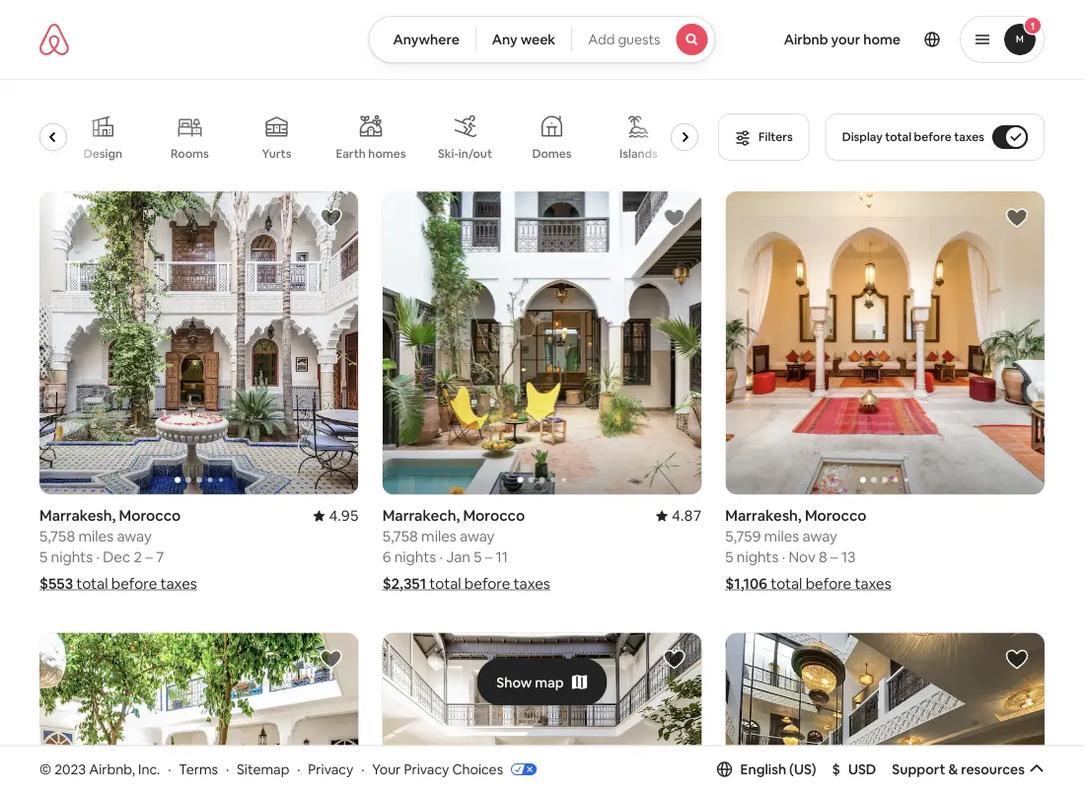 Task type: vqa. For each thing, say whether or not it's contained in the screenshot.
Excellent
no



Task type: describe. For each thing, give the bounding box(es) containing it.
earth
[[336, 146, 366, 161]]

4.87
[[672, 506, 702, 525]]

5,758 for 5
[[39, 527, 75, 546]]

resources
[[961, 761, 1025, 778]]

before inside button
[[914, 129, 952, 145]]

any
[[492, 31, 518, 48]]

away for 2
[[117, 527, 152, 546]]

support
[[892, 761, 946, 778]]

total for marrakech, morocco 5,758 miles away 6 nights · jan 5 – 11 $2,351 total before taxes
[[430, 574, 461, 593]]

english (us) button
[[717, 761, 817, 778]]

&
[[949, 761, 958, 778]]

add guests
[[588, 31, 661, 48]]

profile element
[[740, 0, 1045, 79]]

show map
[[497, 674, 564, 691]]

5 for 5,758
[[39, 548, 48, 567]]

$2,351
[[383, 574, 426, 593]]

1
[[1031, 19, 1035, 32]]

· inside "marrakesh, morocco 5,759 miles away 5 nights · nov 8 – 13 $1,106 total before taxes"
[[782, 548, 786, 567]]

airbnb your home
[[784, 31, 901, 48]]

1 button
[[960, 16, 1045, 63]]

your privacy choices link
[[372, 760, 537, 779]]

© 2023 airbnb, inc. ·
[[39, 760, 171, 778]]

13
[[842, 548, 856, 567]]

$ usd
[[832, 761, 877, 778]]

2 privacy from the left
[[404, 760, 449, 778]]

airbnb your home link
[[772, 19, 913, 60]]

design
[[84, 146, 123, 161]]

homes
[[369, 146, 407, 161]]

$
[[832, 761, 841, 778]]

– for 2
[[145, 548, 153, 567]]

· inside marrakesh, morocco 5,758 miles away 5 nights · dec 2 – 7 $553 total before taxes
[[96, 548, 100, 567]]

away for 5
[[460, 527, 495, 546]]

marrakesh, morocco 5,758 miles away 5 nights · dec 2 – 7 $553 total before taxes
[[39, 506, 197, 593]]

english
[[741, 761, 787, 778]]

morocco for marrakesh, morocco
[[119, 506, 181, 525]]

add to wishlist: marrakesh, morocco image
[[1005, 206, 1029, 230]]

marrakesh, for 5,758
[[39, 506, 116, 525]]

nights for $2,351
[[394, 548, 436, 567]]

display
[[842, 129, 883, 145]]

show map button
[[477, 659, 608, 706]]

in/out
[[459, 146, 493, 161]]

filters button
[[718, 113, 810, 161]]

nights inside "marrakesh, morocco 5,759 miles away 5 nights · nov 8 – 13 $1,106 total before taxes"
[[737, 548, 779, 567]]

support & resources button
[[892, 761, 1045, 778]]

sitemap link
[[237, 760, 289, 778]]

anywhere button
[[368, 16, 476, 63]]

marrakesh, for 5,759
[[726, 506, 802, 525]]

taxes for marrakesh, morocco 5,759 miles away 5 nights · nov 8 – 13 $1,106 total before taxes
[[855, 574, 892, 593]]

show
[[497, 674, 532, 691]]

marrakesh, morocco 5,759 miles away 5 nights · nov 8 – 13 $1,106 total before taxes
[[726, 506, 892, 593]]

privacy link
[[308, 760, 354, 778]]

add
[[588, 31, 615, 48]]

11
[[496, 548, 508, 567]]

display total before taxes
[[842, 129, 985, 145]]

2023
[[54, 760, 86, 778]]

0 vertical spatial add to wishlist: marrakech, morocco image
[[662, 206, 686, 230]]

· inside marrakech, morocco 5,758 miles away 6 nights · jan 5 – 11 $2,351 total before taxes
[[440, 548, 443, 567]]

ski-in/out
[[439, 146, 493, 161]]

5,759
[[726, 527, 761, 546]]

your privacy choices
[[372, 760, 503, 778]]

yurts
[[262, 146, 292, 161]]

terms
[[179, 760, 218, 778]]

your
[[372, 760, 401, 778]]

earth homes
[[336, 146, 407, 161]]

marrakech,
[[383, 506, 460, 525]]



Task type: locate. For each thing, give the bounding box(es) containing it.
5
[[39, 548, 48, 567], [474, 548, 482, 567], [726, 548, 734, 567]]

2 nights from the left
[[394, 548, 436, 567]]

4.95 out of 5 average rating image
[[313, 506, 359, 525]]

total down jan
[[430, 574, 461, 593]]

1 horizontal spatial away
[[460, 527, 495, 546]]

· left privacy link
[[297, 760, 300, 778]]

before right display
[[914, 129, 952, 145]]

morocco
[[119, 506, 181, 525], [463, 506, 525, 525], [805, 506, 867, 525]]

miles down 'marrakech,' at the bottom of the page
[[421, 527, 457, 546]]

1 vertical spatial add to wishlist: marrakesh, morocco image
[[319, 648, 343, 671]]

inc.
[[138, 760, 160, 778]]

1 horizontal spatial morocco
[[463, 506, 525, 525]]

total right display
[[885, 129, 912, 145]]

2
[[134, 548, 142, 567]]

3 miles from the left
[[764, 527, 800, 546]]

1 horizontal spatial 5
[[474, 548, 482, 567]]

marrakesh, inside "marrakesh, morocco 5,759 miles away 5 nights · nov 8 – 13 $1,106 total before taxes"
[[726, 506, 802, 525]]

5 for 5,759
[[726, 548, 734, 567]]

morocco inside "marrakesh, morocco 5,759 miles away 5 nights · nov 8 – 13 $1,106 total before taxes"
[[805, 506, 867, 525]]

taxes for marrakesh, morocco 5,758 miles away 5 nights · dec 2 – 7 $553 total before taxes
[[160, 574, 197, 593]]

marrakech, morocco 5,758 miles away 6 nights · jan 5 – 11 $2,351 total before taxes
[[383, 506, 550, 593]]

miles for 6 nights
[[421, 527, 457, 546]]

1 privacy from the left
[[308, 760, 354, 778]]

0 horizontal spatial 5,758
[[39, 527, 75, 546]]

before inside marrakech, morocco 5,758 miles away 6 nights · jan 5 – 11 $2,351 total before taxes
[[465, 574, 510, 593]]

guests
[[618, 31, 661, 48]]

taxes inside "marrakesh, morocco 5,759 miles away 5 nights · nov 8 – 13 $1,106 total before taxes"
[[855, 574, 892, 593]]

total inside marrakesh, morocco 5,758 miles away 5 nights · dec 2 – 7 $553 total before taxes
[[76, 574, 108, 593]]

2 add to wishlist: marrakesh, morocco image from the top
[[319, 648, 343, 671]]

marrakesh,
[[39, 506, 116, 525], [726, 506, 802, 525]]

total right $553
[[76, 574, 108, 593]]

miles inside marrakech, morocco 5,758 miles away 6 nights · jan 5 – 11 $2,351 total before taxes
[[421, 527, 457, 546]]

0 horizontal spatial miles
[[78, 527, 114, 546]]

choices
[[452, 760, 503, 778]]

none search field containing anywhere
[[368, 16, 716, 63]]

total inside "marrakesh, morocco 5,759 miles away 5 nights · nov 8 – 13 $1,106 total before taxes"
[[771, 574, 803, 593]]

0 horizontal spatial nights
[[51, 548, 93, 567]]

2 horizontal spatial nights
[[737, 548, 779, 567]]

– left the 11
[[485, 548, 493, 567]]

miles up 'dec'
[[78, 527, 114, 546]]

3 – from the left
[[831, 548, 838, 567]]

anywhere
[[393, 31, 460, 48]]

·
[[96, 548, 100, 567], [440, 548, 443, 567], [782, 548, 786, 567], [168, 760, 171, 778], [226, 760, 229, 778], [297, 760, 300, 778], [361, 760, 364, 778]]

5 inside marrakesh, morocco 5,758 miles away 5 nights · dec 2 – 7 $553 total before taxes
[[39, 548, 48, 567]]

– for 8
[[831, 548, 838, 567]]

5,758 up $553
[[39, 527, 75, 546]]

marrakesh, up 'dec'
[[39, 506, 116, 525]]

map
[[535, 674, 564, 691]]

domes
[[533, 146, 572, 161]]

taxes for marrakech, morocco 5,758 miles away 6 nights · jan 5 – 11 $2,351 total before taxes
[[514, 574, 550, 593]]

taxes inside marrakech, morocco 5,758 miles away 6 nights · jan 5 – 11 $2,351 total before taxes
[[514, 574, 550, 593]]

add to wishlist: marrakech, morocco image
[[662, 206, 686, 230], [1005, 648, 1029, 671]]

– inside "marrakesh, morocco 5,759 miles away 5 nights · nov 8 – 13 $1,106 total before taxes"
[[831, 548, 838, 567]]

rooms
[[171, 146, 209, 161]]

airbnb,
[[89, 760, 135, 778]]

8
[[819, 548, 828, 567]]

6
[[383, 548, 391, 567]]

0 horizontal spatial privacy
[[308, 760, 354, 778]]

2 horizontal spatial miles
[[764, 527, 800, 546]]

1 miles from the left
[[78, 527, 114, 546]]

None search field
[[368, 16, 716, 63]]

away
[[117, 527, 152, 546], [460, 527, 495, 546], [803, 527, 838, 546]]

1 add to wishlist: marrakesh, morocco image from the top
[[319, 206, 343, 230]]

3 morocco from the left
[[805, 506, 867, 525]]

0 vertical spatial add to wishlist: marrakesh, morocco image
[[319, 206, 343, 230]]

1 horizontal spatial privacy
[[404, 760, 449, 778]]

1 horizontal spatial add to wishlist: marrakech, morocco image
[[1005, 648, 1029, 671]]

before inside "marrakesh, morocco 5,759 miles away 5 nights · nov 8 – 13 $1,106 total before taxes"
[[806, 574, 852, 593]]

5,758
[[39, 527, 75, 546], [383, 527, 418, 546]]

group containing design
[[0, 99, 707, 176]]

add guests button
[[572, 16, 716, 63]]

miles for 5 nights
[[78, 527, 114, 546]]

away up jan
[[460, 527, 495, 546]]

marrakesh, inside marrakesh, morocco 5,758 miles away 5 nights · dec 2 – 7 $553 total before taxes
[[39, 506, 116, 525]]

total inside marrakech, morocco 5,758 miles away 6 nights · jan 5 – 11 $2,351 total before taxes
[[430, 574, 461, 593]]

2 5 from the left
[[474, 548, 482, 567]]

– left 7
[[145, 548, 153, 567]]

5 inside marrakech, morocco 5,758 miles away 6 nights · jan 5 – 11 $2,351 total before taxes
[[474, 548, 482, 567]]

usd
[[848, 761, 877, 778]]

morocco up the 11
[[463, 506, 525, 525]]

1 horizontal spatial –
[[485, 548, 493, 567]]

5,758 up 6
[[383, 527, 418, 546]]

3 5 from the left
[[726, 548, 734, 567]]

marrakesh, up 5,759
[[726, 506, 802, 525]]

taxes
[[954, 129, 985, 145], [160, 574, 197, 593], [514, 574, 550, 593], [855, 574, 892, 593]]

morocco inside marrakech, morocco 5,758 miles away 6 nights · jan 5 – 11 $2,351 total before taxes
[[463, 506, 525, 525]]

morocco for marrakech, morocco
[[463, 506, 525, 525]]

2 morocco from the left
[[463, 506, 525, 525]]

1 horizontal spatial 5,758
[[383, 527, 418, 546]]

0 horizontal spatial 5
[[39, 548, 48, 567]]

5,758 inside marrakech, morocco 5,758 miles away 6 nights · jan 5 – 11 $2,351 total before taxes
[[383, 527, 418, 546]]

week
[[521, 31, 556, 48]]

©
[[39, 760, 51, 778]]

1 5,758 from the left
[[39, 527, 75, 546]]

before
[[914, 129, 952, 145], [111, 574, 157, 593], [465, 574, 510, 593], [806, 574, 852, 593]]

1 horizontal spatial marrakesh,
[[726, 506, 802, 525]]

2 – from the left
[[485, 548, 493, 567]]

0 horizontal spatial away
[[117, 527, 152, 546]]

taxes inside marrakesh, morocco 5,758 miles away 5 nights · dec 2 – 7 $553 total before taxes
[[160, 574, 197, 593]]

before down 8 on the bottom
[[806, 574, 852, 593]]

display total before taxes button
[[826, 113, 1045, 161]]

0 horizontal spatial marrakesh,
[[39, 506, 116, 525]]

2 horizontal spatial away
[[803, 527, 838, 546]]

nights right 6
[[394, 548, 436, 567]]

away up 2
[[117, 527, 152, 546]]

4.87 out of 5 average rating image
[[656, 506, 702, 525]]

nights up $553
[[51, 548, 93, 567]]

1 vertical spatial add to wishlist: marrakech, morocco image
[[1005, 648, 1029, 671]]

english (us)
[[741, 761, 817, 778]]

miles inside "marrakesh, morocco 5,759 miles away 5 nights · nov 8 – 13 $1,106 total before taxes"
[[764, 527, 800, 546]]

3 away from the left
[[803, 527, 838, 546]]

5 up $553
[[39, 548, 48, 567]]

morocco up 8 on the bottom
[[805, 506, 867, 525]]

terms link
[[179, 760, 218, 778]]

total for marrakesh, morocco 5,759 miles away 5 nights · nov 8 – 13 $1,106 total before taxes
[[771, 574, 803, 593]]

sitemap
[[237, 760, 289, 778]]

1 nights from the left
[[51, 548, 93, 567]]

away inside marrakesh, morocco 5,758 miles away 5 nights · dec 2 – 7 $553 total before taxes
[[117, 527, 152, 546]]

miles
[[78, 527, 114, 546], [421, 527, 457, 546], [764, 527, 800, 546]]

home
[[864, 31, 901, 48]]

nights inside marrakech, morocco 5,758 miles away 6 nights · jan 5 – 11 $2,351 total before taxes
[[394, 548, 436, 567]]

before down 2
[[111, 574, 157, 593]]

ski-
[[439, 146, 459, 161]]

away up 8 on the bottom
[[803, 527, 838, 546]]

5,758 inside marrakesh, morocco 5,758 miles away 5 nights · dec 2 – 7 $553 total before taxes
[[39, 527, 75, 546]]

$1,106
[[726, 574, 768, 593]]

away for 8
[[803, 527, 838, 546]]

0 horizontal spatial add to wishlist: marrakech, morocco image
[[662, 206, 686, 230]]

before for marrakesh, morocco 5,759 miles away 5 nights · nov 8 – 13 $1,106 total before taxes
[[806, 574, 852, 593]]

· left your
[[361, 760, 364, 778]]

dec
[[103, 548, 130, 567]]

2 miles from the left
[[421, 527, 457, 546]]

privacy
[[308, 760, 354, 778], [404, 760, 449, 778]]

away inside marrakech, morocco 5,758 miles away 6 nights · jan 5 – 11 $2,351 total before taxes
[[460, 527, 495, 546]]

1 horizontal spatial miles
[[421, 527, 457, 546]]

7
[[156, 548, 164, 567]]

0 horizontal spatial –
[[145, 548, 153, 567]]

(us)
[[789, 761, 817, 778]]

4.95
[[329, 506, 359, 525]]

–
[[145, 548, 153, 567], [485, 548, 493, 567], [831, 548, 838, 567]]

total inside display total before taxes button
[[885, 129, 912, 145]]

nov
[[789, 548, 816, 567]]

· left 'dec'
[[96, 548, 100, 567]]

$553
[[39, 574, 73, 593]]

· right inc.
[[168, 760, 171, 778]]

5 down 5,759
[[726, 548, 734, 567]]

2 horizontal spatial –
[[831, 548, 838, 567]]

morocco inside marrakesh, morocco 5,758 miles away 5 nights · dec 2 – 7 $553 total before taxes
[[119, 506, 181, 525]]

islands
[[620, 146, 659, 161]]

before inside marrakesh, morocco 5,758 miles away 5 nights · dec 2 – 7 $553 total before taxes
[[111, 574, 157, 593]]

group
[[0, 99, 707, 176], [39, 191, 359, 495], [383, 191, 702, 495], [726, 191, 1045, 495], [39, 633, 359, 793], [383, 633, 702, 793], [726, 633, 1045, 793]]

– inside marrakesh, morocco 5,758 miles away 5 nights · dec 2 – 7 $553 total before taxes
[[145, 548, 153, 567]]

5 inside "marrakesh, morocco 5,759 miles away 5 nights · nov 8 – 13 $1,106 total before taxes"
[[726, 548, 734, 567]]

filters
[[759, 129, 793, 145]]

any week button
[[475, 16, 572, 63]]

total for marrakesh, morocco 5,758 miles away 5 nights · dec 2 – 7 $553 total before taxes
[[76, 574, 108, 593]]

nights for $553
[[51, 548, 93, 567]]

support & resources
[[892, 761, 1025, 778]]

away inside "marrakesh, morocco 5,759 miles away 5 nights · nov 8 – 13 $1,106 total before taxes"
[[803, 527, 838, 546]]

miles up nov
[[764, 527, 800, 546]]

add to wishlist: marrakech, morocco image
[[662, 648, 686, 671]]

miles inside marrakesh, morocco 5,758 miles away 5 nights · dec 2 – 7 $553 total before taxes
[[78, 527, 114, 546]]

nights inside marrakesh, morocco 5,758 miles away 5 nights · dec 2 – 7 $553 total before taxes
[[51, 548, 93, 567]]

· right the 'terms' link
[[226, 760, 229, 778]]

2 marrakesh, from the left
[[726, 506, 802, 525]]

nights
[[51, 548, 93, 567], [394, 548, 436, 567], [737, 548, 779, 567]]

before for marrakech, morocco 5,758 miles away 6 nights · jan 5 – 11 $2,351 total before taxes
[[465, 574, 510, 593]]

any week
[[492, 31, 556, 48]]

– for 5
[[485, 548, 493, 567]]

1 away from the left
[[117, 527, 152, 546]]

2 horizontal spatial 5
[[726, 548, 734, 567]]

2 horizontal spatial morocco
[[805, 506, 867, 525]]

2 5,758 from the left
[[383, 527, 418, 546]]

– right 8 on the bottom
[[831, 548, 838, 567]]

– inside marrakech, morocco 5,758 miles away 6 nights · jan 5 – 11 $2,351 total before taxes
[[485, 548, 493, 567]]

1 marrakesh, from the left
[[39, 506, 116, 525]]

your
[[831, 31, 861, 48]]

1 morocco from the left
[[119, 506, 181, 525]]

before for marrakesh, morocco 5,758 miles away 5 nights · dec 2 – 7 $553 total before taxes
[[111, 574, 157, 593]]

airbnb
[[784, 31, 828, 48]]

terms · sitemap · privacy
[[179, 760, 354, 778]]

total down nov
[[771, 574, 803, 593]]

1 – from the left
[[145, 548, 153, 567]]

jan
[[446, 548, 471, 567]]

· left jan
[[440, 548, 443, 567]]

5,758 for 6
[[383, 527, 418, 546]]

nights down 5,759
[[737, 548, 779, 567]]

0 horizontal spatial morocco
[[119, 506, 181, 525]]

3 nights from the left
[[737, 548, 779, 567]]

morocco up 7
[[119, 506, 181, 525]]

taxes inside button
[[954, 129, 985, 145]]

add to wishlist: marrakesh, morocco image
[[319, 206, 343, 230], [319, 648, 343, 671]]

5 right jan
[[474, 548, 482, 567]]

before down the 11
[[465, 574, 510, 593]]

· left nov
[[782, 548, 786, 567]]

total
[[885, 129, 912, 145], [76, 574, 108, 593], [430, 574, 461, 593], [771, 574, 803, 593]]

1 horizontal spatial nights
[[394, 548, 436, 567]]

1 5 from the left
[[39, 548, 48, 567]]

privacy left your
[[308, 760, 354, 778]]

2 away from the left
[[460, 527, 495, 546]]

privacy right your
[[404, 760, 449, 778]]



